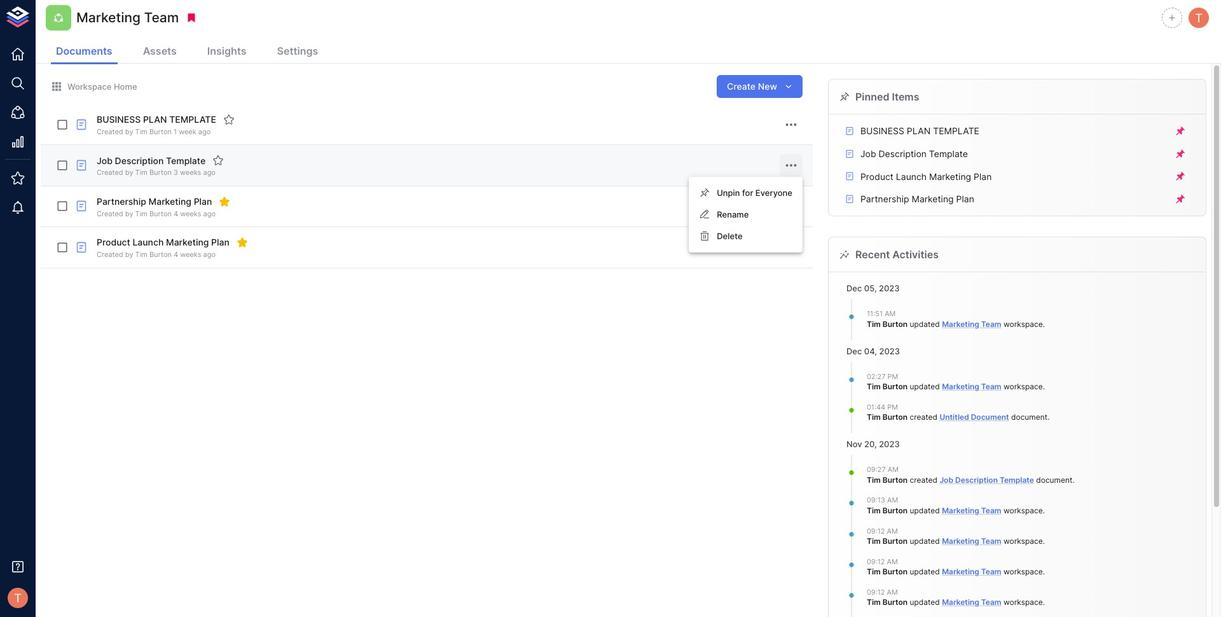 Task type: vqa. For each thing, say whether or not it's contained in the screenshot.


Task type: describe. For each thing, give the bounding box(es) containing it.
. inside 01:44 pm tim burton created untitled document document .
[[1048, 413, 1050, 422]]

0 horizontal spatial template
[[166, 155, 206, 166]]

4 for launch
[[174, 250, 178, 259]]

0 horizontal spatial job
[[97, 155, 113, 166]]

am inside 11:51 am tim burton updated marketing team workspace .
[[885, 309, 896, 318]]

for
[[743, 188, 754, 198]]

2 marketing team link from the top
[[943, 382, 1002, 391]]

09:27
[[867, 465, 886, 474]]

template inside "link"
[[930, 148, 968, 159]]

ago for template
[[198, 127, 211, 136]]

workspace
[[67, 81, 112, 92]]

favorite image for template
[[223, 114, 235, 125]]

created by tim burton 3 weeks ago
[[97, 168, 216, 177]]

5 workspace from the top
[[1004, 567, 1043, 577]]

document inside 09:27 am tim burton created job description template document .
[[1037, 475, 1073, 485]]

recent
[[856, 248, 890, 261]]

0 horizontal spatial product
[[97, 237, 130, 248]]

20,
[[865, 439, 877, 449]]

document inside 01:44 pm tim burton created untitled document document .
[[1012, 413, 1048, 422]]

unpin for everyone
[[717, 188, 793, 198]]

product launch marketing plan button
[[834, 165, 1201, 188]]

product launch marketing plan inside product launch marketing plan link
[[861, 171, 992, 182]]

tim inside 09:27 am tim burton created job description template document .
[[867, 475, 881, 485]]

rename
[[717, 209, 749, 220]]

created for product
[[97, 250, 123, 259]]

marketing inside 11:51 am tim burton updated marketing team workspace .
[[943, 319, 980, 329]]

4 workspace from the top
[[1004, 536, 1043, 546]]

items
[[892, 90, 920, 103]]

burton inside 11:51 am tim burton updated marketing team workspace .
[[883, 319, 908, 329]]

settings
[[277, 45, 318, 57]]

launch inside button
[[896, 171, 927, 182]]

team for 4th marketing team link from the bottom of the page
[[982, 506, 1002, 515]]

updated inside 11:51 am tim burton updated marketing team workspace .
[[910, 319, 940, 329]]

0 horizontal spatial partnership marketing plan
[[97, 196, 212, 207]]

recent activities
[[856, 248, 939, 261]]

dec for dec 05, 2023
[[847, 283, 862, 293]]

unpin image for job description template
[[1175, 148, 1187, 160]]

4 for marketing
[[174, 209, 178, 218]]

delete
[[717, 231, 743, 241]]

nov 20, 2023
[[847, 439, 900, 449]]

09:12 for 6th marketing team link from the top of the page
[[867, 588, 885, 597]]

template inside 09:27 am tim burton created job description template document .
[[1000, 475, 1035, 485]]

. inside 11:51 am tim burton updated marketing team workspace .
[[1043, 319, 1045, 329]]

remove favorite image for partnership marketing plan
[[219, 196, 231, 207]]

business inside button
[[861, 126, 905, 136]]

5 updated from the top
[[910, 567, 940, 577]]

create
[[727, 81, 756, 91]]

unpin for everyone button
[[689, 182, 803, 204]]

document
[[971, 413, 1010, 422]]

05,
[[865, 283, 877, 293]]

weeks for template
[[180, 168, 201, 177]]

job inside 'job description template' "link"
[[861, 148, 877, 159]]

2023 for dec 04, 2023
[[880, 346, 900, 356]]

0 vertical spatial plan
[[143, 114, 167, 125]]

pinned
[[856, 90, 890, 103]]

new
[[758, 81, 778, 91]]

delete button
[[689, 225, 803, 247]]

0 horizontal spatial template
[[169, 114, 216, 125]]

updated inside 02:27 pm tim burton updated marketing team workspace .
[[910, 382, 940, 391]]

0 horizontal spatial t button
[[4, 584, 32, 612]]

dec 05, 2023
[[847, 283, 900, 293]]

0 horizontal spatial partnership
[[97, 196, 146, 207]]

dec for dec 04, 2023
[[847, 346, 862, 356]]

marketing inside 09:13 am tim burton updated marketing team workspace .
[[943, 506, 980, 515]]

tim inside 01:44 pm tim burton created untitled document document .
[[867, 413, 881, 422]]

partnership marketing plan inside "button"
[[861, 194, 975, 204]]

weeks for plan
[[180, 209, 201, 218]]

workspace home link
[[51, 81, 137, 92]]

burton inside 09:27 am tim burton created job description template document .
[[883, 475, 908, 485]]

job inside 09:27 am tim burton created job description template document .
[[940, 475, 954, 485]]

4 updated from the top
[[910, 536, 940, 546]]

documents link
[[51, 39, 117, 64]]

partnership marketing plan button
[[834, 188, 1201, 210]]

documents
[[56, 45, 112, 57]]

. inside 09:27 am tim burton created job description template document .
[[1073, 475, 1075, 485]]

pinned items
[[856, 90, 920, 103]]

burton inside 01:44 pm tim burton created untitled document document .
[[883, 413, 908, 422]]

nov
[[847, 439, 863, 449]]

assets
[[143, 45, 177, 57]]

1 horizontal spatial t button
[[1187, 6, 1212, 30]]

settings link
[[272, 39, 323, 64]]

created by tim burton 4 weeks ago for marketing
[[97, 209, 216, 218]]

t for rightmost t button
[[1196, 11, 1203, 25]]

tim inside 02:27 pm tim burton updated marketing team workspace .
[[867, 382, 881, 391]]

by for business
[[125, 127, 133, 136]]

09:13 am tim burton updated marketing team workspace .
[[867, 496, 1045, 515]]

burton inside 09:13 am tim burton updated marketing team workspace .
[[883, 506, 908, 515]]

created for untitled
[[910, 413, 938, 422]]

tim inside 11:51 am tim burton updated marketing team workspace .
[[867, 319, 881, 329]]

favorite image for template
[[213, 155, 224, 166]]

remove bookmark image
[[186, 12, 198, 24]]

02:27
[[867, 372, 886, 381]]

business plan template button
[[834, 120, 1201, 143]]

marketing inside "button"
[[912, 194, 954, 204]]

ago for template
[[203, 168, 216, 177]]

burton inside 02:27 pm tim burton updated marketing team workspace .
[[883, 382, 908, 391]]

0 horizontal spatial business
[[97, 114, 141, 125]]

workspace inside 09:13 am tim burton updated marketing team workspace .
[[1004, 506, 1043, 515]]



Task type: locate. For each thing, give the bounding box(es) containing it.
1 vertical spatial business
[[861, 126, 905, 136]]

product inside button
[[861, 171, 894, 182]]

0 vertical spatial t
[[1196, 11, 1203, 25]]

4 created from the top
[[97, 250, 123, 259]]

business down home
[[97, 114, 141, 125]]

1 horizontal spatial product launch marketing plan
[[861, 171, 992, 182]]

updated inside 09:13 am tim burton updated marketing team workspace .
[[910, 506, 940, 515]]

0 vertical spatial business plan template
[[97, 114, 216, 125]]

remove favorite image
[[219, 196, 231, 207], [237, 237, 248, 248]]

marketing
[[76, 10, 141, 26], [930, 171, 972, 182], [912, 194, 954, 204], [149, 196, 191, 207], [166, 237, 209, 248], [943, 319, 980, 329], [943, 382, 980, 391], [943, 506, 980, 515], [943, 536, 980, 546], [943, 567, 980, 577], [943, 598, 980, 607]]

3 workspace from the top
[[1004, 506, 1043, 515]]

0 vertical spatial product
[[861, 171, 894, 182]]

1 vertical spatial business plan template
[[861, 126, 980, 136]]

4 by from the top
[[125, 250, 133, 259]]

marketing inside button
[[930, 171, 972, 182]]

product launch marketing plan link
[[844, 170, 1173, 183]]

job description template link inside job description template button
[[844, 148, 1173, 160]]

partnership down created by tim burton 3 weeks ago
[[97, 196, 146, 207]]

created left untitled at the bottom
[[910, 413, 938, 422]]

1 vertical spatial t
[[14, 591, 22, 605]]

job description template down the items
[[861, 148, 968, 159]]

create new button
[[717, 75, 803, 98]]

partnership marketing plan down created by tim burton 3 weeks ago
[[97, 196, 212, 207]]

0 vertical spatial weeks
[[180, 168, 201, 177]]

2 vertical spatial unpin image
[[1175, 171, 1187, 182]]

by for product
[[125, 250, 133, 259]]

dec 04, 2023
[[847, 346, 900, 356]]

2023
[[879, 283, 900, 293], [880, 346, 900, 356], [879, 439, 900, 449]]

product
[[861, 171, 894, 182], [97, 237, 130, 248]]

3 created from the top
[[97, 209, 123, 218]]

5 marketing team link from the top
[[943, 567, 1002, 577]]

04,
[[865, 346, 877, 356]]

created up 09:13 am tim burton updated marketing team workspace .
[[910, 475, 938, 485]]

. inside 02:27 pm tim burton updated marketing team workspace .
[[1043, 382, 1045, 391]]

created for job
[[910, 475, 938, 485]]

product launch marketing plan
[[861, 171, 992, 182], [97, 237, 230, 248]]

1 created from the top
[[910, 413, 938, 422]]

business down "pinned items"
[[861, 126, 905, 136]]

0 vertical spatial 2023
[[879, 283, 900, 293]]

plan inside button
[[907, 126, 931, 136]]

1 vertical spatial created
[[910, 475, 938, 485]]

0 horizontal spatial product launch marketing plan
[[97, 237, 230, 248]]

1 updated from the top
[[910, 319, 940, 329]]

1 4 from the top
[[174, 209, 178, 218]]

0 vertical spatial created by tim burton 4 weeks ago
[[97, 209, 216, 218]]

3
[[174, 168, 178, 177]]

team inside 02:27 pm tim burton updated marketing team workspace .
[[982, 382, 1002, 391]]

2 created from the top
[[97, 168, 123, 177]]

unpin image inside product launch marketing plan button
[[1175, 171, 1187, 182]]

pm inside 02:27 pm tim burton updated marketing team workspace .
[[888, 372, 899, 381]]

business plan template
[[97, 114, 216, 125], [861, 126, 980, 136]]

created by tim burton 4 weeks ago for launch
[[97, 250, 216, 259]]

weeks for marketing
[[180, 250, 201, 259]]

ago for marketing
[[203, 250, 216, 259]]

unpin image
[[1175, 193, 1187, 205]]

1 horizontal spatial product
[[861, 171, 894, 182]]

created for business
[[97, 127, 123, 136]]

. inside 09:13 am tim burton updated marketing team workspace .
[[1043, 506, 1045, 515]]

weeks
[[180, 168, 201, 177], [180, 209, 201, 218], [180, 250, 201, 259]]

description down the items
[[879, 148, 927, 159]]

1 vertical spatial t button
[[4, 584, 32, 612]]

description
[[879, 148, 927, 159], [115, 155, 164, 166], [956, 475, 998, 485]]

business plan template inside button
[[861, 126, 980, 136]]

description inside 09:27 am tim burton created job description template document .
[[956, 475, 998, 485]]

0 vertical spatial business
[[97, 114, 141, 125]]

ago
[[198, 127, 211, 136], [203, 168, 216, 177], [203, 209, 216, 218], [203, 250, 216, 259]]

insights
[[207, 45, 247, 57]]

6 workspace from the top
[[1004, 598, 1043, 607]]

3 by from the top
[[125, 209, 133, 218]]

unpin image for business plan template
[[1175, 125, 1187, 137]]

4 marketing team link from the top
[[943, 536, 1002, 546]]

0 horizontal spatial job description template
[[97, 155, 206, 166]]

created by tim burton 1 week ago
[[97, 127, 211, 136]]

1 horizontal spatial template
[[934, 126, 980, 136]]

created inside 01:44 pm tim burton created untitled document document .
[[910, 413, 938, 422]]

plan up created by tim burton 1 week ago
[[143, 114, 167, 125]]

2023 right 05,
[[879, 283, 900, 293]]

job up 09:13 am tim burton updated marketing team workspace .
[[940, 475, 954, 485]]

1 09:12 from the top
[[867, 527, 885, 536]]

team for sixth marketing team link from the bottom of the page
[[982, 319, 1002, 329]]

09:12 am tim burton updated marketing team workspace . for 4th marketing team link from the top
[[867, 527, 1045, 546]]

09:12 am tim burton updated marketing team workspace .
[[867, 527, 1045, 546], [867, 557, 1045, 577], [867, 588, 1045, 607]]

by for job
[[125, 168, 133, 177]]

job description template link
[[844, 148, 1173, 160], [940, 475, 1035, 485]]

by
[[125, 127, 133, 136], [125, 168, 133, 177], [125, 209, 133, 218], [125, 250, 133, 259]]

assets link
[[138, 39, 182, 64]]

workspace
[[1004, 319, 1043, 329], [1004, 382, 1043, 391], [1004, 506, 1043, 515], [1004, 536, 1043, 546], [1004, 567, 1043, 577], [1004, 598, 1043, 607]]

01:44
[[867, 403, 886, 412]]

0 vertical spatial job description template link
[[844, 148, 1173, 160]]

pm right 02:27
[[888, 372, 899, 381]]

team for 2nd marketing team link from the bottom of the page
[[982, 567, 1002, 577]]

09:12 am tim burton updated marketing team workspace . for 2nd marketing team link from the bottom of the page
[[867, 557, 1045, 577]]

pm
[[888, 372, 899, 381], [888, 403, 898, 412]]

0 vertical spatial launch
[[896, 171, 927, 182]]

description up created by tim burton 3 weeks ago
[[115, 155, 164, 166]]

1 horizontal spatial job
[[861, 148, 877, 159]]

template inside button
[[934, 126, 980, 136]]

job up created by tim burton 3 weeks ago
[[97, 155, 113, 166]]

untitled document link
[[940, 413, 1010, 422]]

team
[[144, 10, 179, 26], [982, 319, 1002, 329], [982, 382, 1002, 391], [982, 506, 1002, 515], [982, 536, 1002, 546], [982, 567, 1002, 577], [982, 598, 1002, 607]]

2 created from the top
[[910, 475, 938, 485]]

2 horizontal spatial description
[[956, 475, 998, 485]]

plan
[[974, 171, 992, 182], [957, 194, 975, 204], [194, 196, 212, 207], [211, 237, 230, 248]]

t
[[1196, 11, 1203, 25], [14, 591, 22, 605]]

partnership marketing plan up activities
[[861, 194, 975, 204]]

0 horizontal spatial t
[[14, 591, 22, 605]]

updated
[[910, 319, 940, 329], [910, 382, 940, 391], [910, 506, 940, 515], [910, 536, 940, 546], [910, 567, 940, 577], [910, 598, 940, 607]]

create new
[[727, 81, 778, 91]]

0 horizontal spatial launch
[[133, 237, 164, 248]]

1 created by tim burton 4 weeks ago from the top
[[97, 209, 216, 218]]

0 vertical spatial template
[[169, 114, 216, 125]]

3 unpin image from the top
[[1175, 171, 1187, 182]]

11:51
[[867, 309, 883, 318]]

partnership marketing plan link
[[844, 193, 1173, 205]]

1 vertical spatial dec
[[847, 346, 862, 356]]

job
[[861, 148, 877, 159], [97, 155, 113, 166], [940, 475, 954, 485]]

1 vertical spatial 2023
[[880, 346, 900, 356]]

pm inside 01:44 pm tim burton created untitled document document .
[[888, 403, 898, 412]]

activities
[[893, 248, 939, 261]]

2 4 from the top
[[174, 250, 178, 259]]

2023 right 04,
[[880, 346, 900, 356]]

created by tim burton 4 weeks ago
[[97, 209, 216, 218], [97, 250, 216, 259]]

marketing team
[[76, 10, 179, 26]]

0 vertical spatial favorite image
[[223, 114, 235, 125]]

1 vertical spatial template
[[934, 126, 980, 136]]

2 unpin image from the top
[[1175, 148, 1187, 160]]

0 vertical spatial 09:12 am tim burton updated marketing team workspace .
[[867, 527, 1045, 546]]

template
[[930, 148, 968, 159], [166, 155, 206, 166], [1000, 475, 1035, 485]]

0 horizontal spatial description
[[115, 155, 164, 166]]

business
[[97, 114, 141, 125], [861, 126, 905, 136]]

1 horizontal spatial template
[[930, 148, 968, 159]]

2 vertical spatial 2023
[[879, 439, 900, 449]]

rename button
[[689, 204, 803, 225]]

workspace home
[[67, 81, 137, 92]]

09:12 for 4th marketing team link from the top
[[867, 527, 885, 536]]

created inside 09:27 am tim burton created job description template document .
[[910, 475, 938, 485]]

job description template inside button
[[861, 148, 968, 159]]

1 pm from the top
[[888, 372, 899, 381]]

1 by from the top
[[125, 127, 133, 136]]

09:13
[[867, 496, 886, 505]]

0 vertical spatial dec
[[847, 283, 862, 293]]

1 vertical spatial 09:12
[[867, 557, 885, 566]]

tim
[[135, 127, 148, 136], [135, 168, 148, 177], [135, 209, 148, 218], [135, 250, 148, 259], [867, 319, 881, 329], [867, 382, 881, 391], [867, 413, 881, 422], [867, 475, 881, 485], [867, 506, 881, 515], [867, 536, 881, 546], [867, 567, 881, 577], [867, 598, 881, 607]]

partnership
[[861, 194, 910, 204], [97, 196, 146, 207]]

partnership up recent
[[861, 194, 910, 204]]

untitled
[[940, 413, 970, 422]]

unpin
[[717, 188, 740, 198]]

1 dec from the top
[[847, 283, 862, 293]]

2 09:12 am tim burton updated marketing team workspace . from the top
[[867, 557, 1045, 577]]

1 vertical spatial plan
[[907, 126, 931, 136]]

2 vertical spatial 09:12 am tim burton updated marketing team workspace .
[[867, 588, 1045, 607]]

2 workspace from the top
[[1004, 382, 1043, 391]]

1 vertical spatial launch
[[133, 237, 164, 248]]

dec left 05,
[[847, 283, 862, 293]]

team for 4th marketing team link from the top
[[982, 536, 1002, 546]]

0 vertical spatial 4
[[174, 209, 178, 218]]

1 vertical spatial product
[[97, 237, 130, 248]]

job description template button
[[834, 143, 1201, 165]]

1 horizontal spatial business
[[861, 126, 905, 136]]

home
[[114, 81, 137, 92]]

insights link
[[202, 39, 252, 64]]

1 created from the top
[[97, 127, 123, 136]]

1 vertical spatial job description template link
[[940, 475, 1035, 485]]

team for fifth marketing team link from the bottom
[[982, 382, 1002, 391]]

plan inside button
[[974, 171, 992, 182]]

job down the pinned
[[861, 148, 877, 159]]

0 vertical spatial remove favorite image
[[219, 196, 231, 207]]

09:27 am tim burton created job description template document .
[[867, 465, 1075, 485]]

1 vertical spatial remove favorite image
[[237, 237, 248, 248]]

11:51 am tim burton updated marketing team workspace .
[[867, 309, 1045, 329]]

job description template up created by tim burton 3 weeks ago
[[97, 155, 206, 166]]

marketing inside 02:27 pm tim burton updated marketing team workspace .
[[943, 382, 980, 391]]

1 horizontal spatial description
[[879, 148, 927, 159]]

09:12
[[867, 527, 885, 536], [867, 557, 885, 566], [867, 588, 885, 597]]

0 vertical spatial pm
[[888, 372, 899, 381]]

am inside 09:13 am tim burton updated marketing team workspace .
[[888, 496, 899, 505]]

unpin image
[[1175, 125, 1187, 137], [1175, 148, 1187, 160], [1175, 171, 1187, 182]]

3 09:12 from the top
[[867, 588, 885, 597]]

2 weeks from the top
[[180, 209, 201, 218]]

2 09:12 from the top
[[867, 557, 885, 566]]

t for left t button
[[14, 591, 22, 605]]

favorite image
[[223, 114, 235, 125], [213, 155, 224, 166]]

am
[[885, 309, 896, 318], [888, 465, 899, 474], [888, 496, 899, 505], [887, 527, 898, 536], [887, 557, 898, 566], [887, 588, 898, 597]]

0 vertical spatial t button
[[1187, 6, 1212, 30]]

3 weeks from the top
[[180, 250, 201, 259]]

09:12 for 2nd marketing team link from the bottom of the page
[[867, 557, 885, 566]]

1 marketing team link from the top
[[943, 319, 1002, 329]]

business plan template down the items
[[861, 126, 980, 136]]

2 pm from the top
[[888, 403, 898, 412]]

2 vertical spatial 09:12
[[867, 588, 885, 597]]

job description template link up 09:13 am tim burton updated marketing team workspace .
[[940, 475, 1035, 485]]

1
[[174, 127, 177, 136]]

job description template
[[861, 148, 968, 159], [97, 155, 206, 166]]

1 horizontal spatial partnership
[[861, 194, 910, 204]]

week
[[179, 127, 196, 136]]

job description template link down business plan template link
[[844, 148, 1173, 160]]

everyone
[[756, 188, 793, 198]]

1 vertical spatial created by tim burton 4 weeks ago
[[97, 250, 216, 259]]

marketing team link
[[943, 319, 1002, 329], [943, 382, 1002, 391], [943, 506, 1002, 515], [943, 536, 1002, 546], [943, 567, 1002, 577], [943, 598, 1002, 607]]

3 updated from the top
[[910, 506, 940, 515]]

workspace inside 11:51 am tim burton updated marketing team workspace .
[[1004, 319, 1043, 329]]

1 horizontal spatial job description template
[[861, 148, 968, 159]]

team inside 11:51 am tim burton updated marketing team workspace .
[[982, 319, 1002, 329]]

ago for plan
[[203, 209, 216, 218]]

dec
[[847, 283, 862, 293], [847, 346, 862, 356]]

1 vertical spatial unpin image
[[1175, 148, 1187, 160]]

2 horizontal spatial template
[[1000, 475, 1035, 485]]

pm right "01:44"
[[888, 403, 898, 412]]

unpin image inside business plan template button
[[1175, 125, 1187, 137]]

0 horizontal spatial business plan template
[[97, 114, 216, 125]]

unpin image for product launch marketing plan
[[1175, 171, 1187, 182]]

6 updated from the top
[[910, 598, 940, 607]]

02:27 pm tim burton updated marketing team workspace .
[[867, 372, 1045, 391]]

plan inside "button"
[[957, 194, 975, 204]]

2 by from the top
[[125, 168, 133, 177]]

2 horizontal spatial job
[[940, 475, 954, 485]]

1 horizontal spatial partnership marketing plan
[[861, 194, 975, 204]]

1 horizontal spatial t
[[1196, 11, 1203, 25]]

.
[[1043, 319, 1045, 329], [1043, 382, 1045, 391], [1048, 413, 1050, 422], [1073, 475, 1075, 485], [1043, 506, 1045, 515], [1043, 536, 1045, 546], [1043, 567, 1045, 577], [1043, 598, 1045, 607]]

2023 right "20,"
[[879, 439, 900, 449]]

1 vertical spatial document
[[1037, 475, 1073, 485]]

created for partnership
[[97, 209, 123, 218]]

remove favorite image for product launch marketing plan
[[237, 237, 248, 248]]

1 unpin image from the top
[[1175, 125, 1187, 137]]

dec left 04,
[[847, 346, 862, 356]]

business plan template up created by tim burton 1 week ago
[[97, 114, 216, 125]]

09:12 am tim burton updated marketing team workspace . for 6th marketing team link from the top of the page
[[867, 588, 1045, 607]]

partnership marketing plan
[[861, 194, 975, 204], [97, 196, 212, 207]]

2 created by tim burton 4 weeks ago from the top
[[97, 250, 216, 259]]

1 weeks from the top
[[180, 168, 201, 177]]

unpin image inside job description template button
[[1175, 148, 1187, 160]]

description up 09:13 am tim burton updated marketing team workspace .
[[956, 475, 998, 485]]

01:44 pm tim burton created untitled document document .
[[867, 403, 1050, 422]]

0 vertical spatial unpin image
[[1175, 125, 1187, 137]]

pm for updated
[[888, 372, 899, 381]]

2 updated from the top
[[910, 382, 940, 391]]

2023 for nov 20, 2023
[[879, 439, 900, 449]]

0 horizontal spatial plan
[[143, 114, 167, 125]]

template
[[169, 114, 216, 125], [934, 126, 980, 136]]

1 horizontal spatial launch
[[896, 171, 927, 182]]

2 dec from the top
[[847, 346, 862, 356]]

created
[[97, 127, 123, 136], [97, 168, 123, 177], [97, 209, 123, 218], [97, 250, 123, 259]]

3 marketing team link from the top
[[943, 506, 1002, 515]]

description inside "link"
[[879, 148, 927, 159]]

created for job
[[97, 168, 123, 177]]

2 vertical spatial weeks
[[180, 250, 201, 259]]

1 vertical spatial pm
[[888, 403, 898, 412]]

plan down the items
[[907, 126, 931, 136]]

1 vertical spatial 09:12 am tim burton updated marketing team workspace .
[[867, 557, 1045, 577]]

business plan template link
[[844, 125, 1173, 137]]

1 vertical spatial 4
[[174, 250, 178, 259]]

1 workspace from the top
[[1004, 319, 1043, 329]]

team inside 09:13 am tim burton updated marketing team workspace .
[[982, 506, 1002, 515]]

1 vertical spatial product launch marketing plan
[[97, 237, 230, 248]]

3 09:12 am tim burton updated marketing team workspace . from the top
[[867, 588, 1045, 607]]

team for 6th marketing team link from the top of the page
[[982, 598, 1002, 607]]

by for partnership
[[125, 209, 133, 218]]

1 vertical spatial favorite image
[[213, 155, 224, 166]]

6 marketing team link from the top
[[943, 598, 1002, 607]]

0 vertical spatial product launch marketing plan
[[861, 171, 992, 182]]

4
[[174, 209, 178, 218], [174, 250, 178, 259]]

partnership inside "button"
[[861, 194, 910, 204]]

pm for created
[[888, 403, 898, 412]]

1 horizontal spatial business plan template
[[861, 126, 980, 136]]

burton
[[149, 127, 172, 136], [149, 168, 172, 177], [149, 209, 172, 218], [149, 250, 172, 259], [883, 319, 908, 329], [883, 382, 908, 391], [883, 413, 908, 422], [883, 475, 908, 485], [883, 506, 908, 515], [883, 536, 908, 546], [883, 567, 908, 577], [883, 598, 908, 607]]

1 horizontal spatial remove favorite image
[[237, 237, 248, 248]]

am inside 09:27 am tim burton created job description template document .
[[888, 465, 899, 474]]

workspace inside 02:27 pm tim burton updated marketing team workspace .
[[1004, 382, 1043, 391]]

created
[[910, 413, 938, 422], [910, 475, 938, 485]]

1 vertical spatial weeks
[[180, 209, 201, 218]]

1 09:12 am tim burton updated marketing team workspace . from the top
[[867, 527, 1045, 546]]

1 horizontal spatial plan
[[907, 126, 931, 136]]

tim inside 09:13 am tim burton updated marketing team workspace .
[[867, 506, 881, 515]]

2023 for dec 05, 2023
[[879, 283, 900, 293]]

0 vertical spatial created
[[910, 413, 938, 422]]

0 vertical spatial document
[[1012, 413, 1048, 422]]

0 horizontal spatial remove favorite image
[[219, 196, 231, 207]]

0 vertical spatial 09:12
[[867, 527, 885, 536]]

launch
[[896, 171, 927, 182], [133, 237, 164, 248]]

document
[[1012, 413, 1048, 422], [1037, 475, 1073, 485]]



